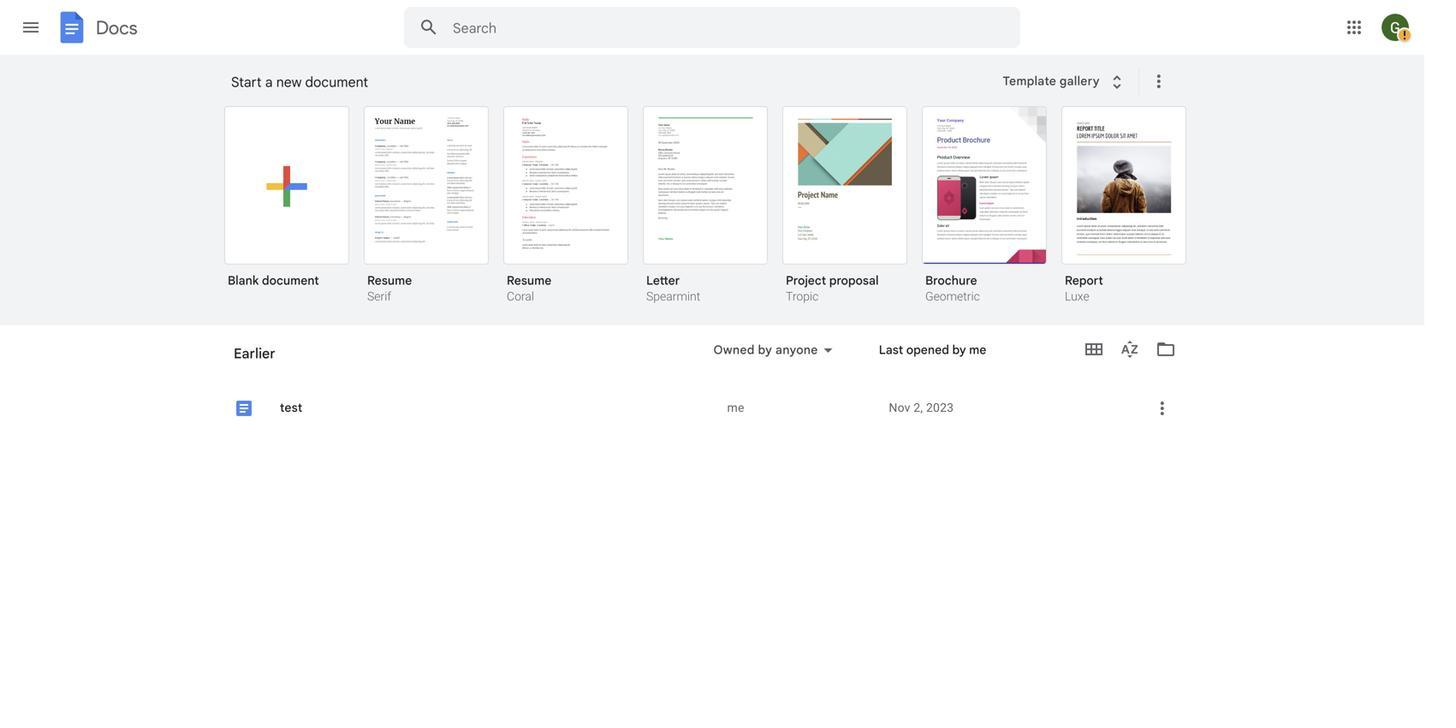 Task type: describe. For each thing, give the bounding box(es) containing it.
start a new document heading
[[231, 55, 992, 110]]

last opened by me down geometric
[[879, 342, 987, 357]]

resume serif
[[367, 273, 412, 304]]

template gallery button
[[992, 66, 1139, 97]]

1 horizontal spatial me
[[863, 353, 881, 368]]

brochure
[[926, 273, 977, 288]]

last opened by me nov 2, 2023 element
[[889, 399, 1126, 417]]

brochure option
[[922, 106, 1047, 306]]

project
[[786, 273, 826, 288]]

geometric
[[926, 289, 980, 304]]

project proposal tropic
[[786, 273, 879, 304]]

brochure geometric
[[926, 273, 980, 304]]

2023
[[926, 401, 954, 415]]

2 resume option from the left
[[503, 106, 628, 306]]

blank
[[228, 273, 259, 288]]

anyone
[[776, 342, 818, 357]]

1 horizontal spatial opened
[[906, 342, 949, 357]]

letter option
[[643, 106, 768, 306]]

more actions. image
[[1145, 71, 1169, 92]]

nov 2, 2023
[[889, 401, 954, 415]]

serif
[[367, 289, 391, 304]]

project proposal option
[[783, 106, 908, 306]]

spearmint
[[646, 289, 701, 304]]

0 horizontal spatial last
[[773, 353, 797, 368]]

template
[[1003, 74, 1057, 89]]

report option
[[1062, 106, 1187, 306]]

docs link
[[55, 10, 138, 48]]

gallery
[[1060, 74, 1100, 89]]

a
[[265, 74, 273, 91]]

letter spearmint
[[646, 273, 701, 304]]

resume coral
[[507, 273, 552, 304]]

Search bar text field
[[453, 20, 978, 37]]

resume for resume serif
[[367, 273, 412, 288]]

coral
[[507, 289, 534, 304]]

2 horizontal spatial me
[[969, 342, 987, 357]]

search image
[[412, 10, 446, 45]]

start a new document
[[231, 74, 368, 91]]



Task type: vqa. For each thing, say whether or not it's contained in the screenshot.
Star option at the left of the page
no



Task type: locate. For each thing, give the bounding box(es) containing it.
me down owned
[[727, 401, 745, 415]]

new
[[276, 74, 302, 91]]

proposal
[[829, 273, 879, 288]]

1 vertical spatial document
[[262, 273, 319, 288]]

owned by anyone
[[714, 342, 818, 357]]

1 horizontal spatial resume
[[507, 273, 552, 288]]

1 resume option from the left
[[364, 106, 489, 306]]

2 horizontal spatial by
[[952, 342, 966, 357]]

me inside test option
[[727, 401, 745, 415]]

by down geometric
[[952, 342, 966, 357]]

resume for resume coral
[[507, 273, 552, 288]]

resume up coral
[[507, 273, 552, 288]]

2 resume from the left
[[507, 273, 552, 288]]

None search field
[[404, 7, 1021, 48]]

0 horizontal spatial me
[[727, 401, 745, 415]]

document
[[305, 74, 368, 91], [262, 273, 319, 288]]

earlier for list box containing blank document
[[234, 352, 270, 367]]

resume option
[[364, 106, 489, 306], [503, 106, 628, 306]]

opened
[[906, 342, 949, 357], [801, 353, 843, 368]]

earlier for 2nd resume option from right
[[234, 345, 275, 362]]

nov
[[889, 401, 911, 415]]

0 vertical spatial document
[[305, 74, 368, 91]]

test option
[[220, 31, 1188, 702]]

earlier inside heading
[[234, 345, 275, 362]]

earlier heading
[[220, 325, 677, 380]]

last
[[879, 342, 903, 357], [773, 353, 797, 368]]

1 earlier from the top
[[234, 345, 275, 362]]

document inside option
[[262, 273, 319, 288]]

luxe
[[1065, 289, 1090, 304]]

last up owned by me element
[[773, 353, 797, 368]]

owned by me element
[[727, 399, 875, 417]]

docs
[[96, 16, 138, 39]]

me
[[969, 342, 987, 357], [863, 353, 881, 368], [727, 401, 745, 415]]

0 horizontal spatial resume
[[367, 273, 412, 288]]

last opened by me up owned by me element
[[773, 353, 881, 368]]

letter
[[646, 273, 680, 288]]

0 horizontal spatial resume option
[[364, 106, 489, 306]]

by inside owned by anyone popup button
[[758, 342, 772, 357]]

tropic
[[786, 289, 819, 304]]

report
[[1065, 273, 1103, 288]]

me right the anyone
[[863, 353, 881, 368]]

last opened by me
[[879, 342, 987, 357], [773, 353, 881, 368]]

start
[[231, 74, 262, 91]]

document right blank
[[262, 273, 319, 288]]

blank document option
[[224, 106, 349, 301]]

by right the anyone
[[846, 353, 860, 368]]

blank document
[[228, 273, 319, 288]]

1 horizontal spatial last
[[879, 342, 903, 357]]

resume up "serif"
[[367, 273, 412, 288]]

opened up nov 2, 2023
[[906, 342, 949, 357]]

list box containing blank document
[[224, 103, 1209, 326]]

earlier
[[234, 345, 275, 362], [234, 352, 270, 367]]

template gallery
[[1003, 74, 1100, 89]]

last up nov
[[879, 342, 903, 357]]

opened up owned by me element
[[801, 353, 843, 368]]

list box
[[224, 103, 1209, 326]]

0 horizontal spatial opened
[[801, 353, 843, 368]]

main menu image
[[21, 17, 41, 38]]

test
[[280, 400, 303, 415]]

0 horizontal spatial by
[[758, 342, 772, 357]]

report luxe
[[1065, 273, 1103, 304]]

by right owned
[[758, 342, 772, 357]]

2,
[[914, 401, 923, 415]]

document right new
[[305, 74, 368, 91]]

owned
[[714, 342, 755, 357]]

document inside 'heading'
[[305, 74, 368, 91]]

me down geometric
[[969, 342, 987, 357]]

1 horizontal spatial by
[[846, 353, 860, 368]]

1 horizontal spatial resume option
[[503, 106, 628, 306]]

owned by anyone button
[[702, 340, 844, 360]]

1 resume from the left
[[367, 273, 412, 288]]

by
[[758, 342, 772, 357], [952, 342, 966, 357], [846, 353, 860, 368]]

2 earlier from the top
[[234, 352, 270, 367]]

resume
[[367, 273, 412, 288], [507, 273, 552, 288]]



